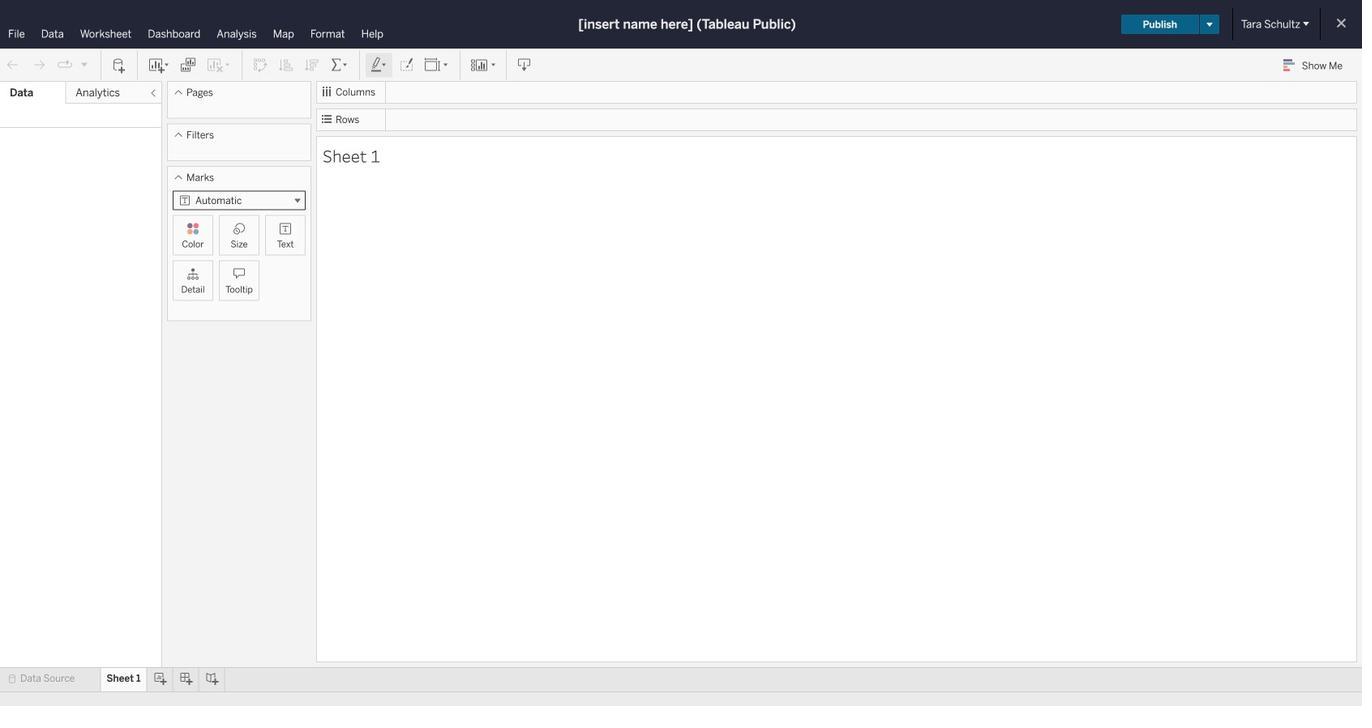 Task type: describe. For each thing, give the bounding box(es) containing it.
new data source image
[[111, 57, 127, 73]]

replay animation image
[[57, 57, 73, 73]]

duplicate image
[[180, 57, 196, 73]]

sort ascending image
[[278, 57, 294, 73]]

replay animation image
[[79, 59, 89, 69]]

format workbook image
[[398, 57, 414, 73]]

undo image
[[5, 57, 21, 73]]

new worksheet image
[[148, 57, 170, 73]]

fit image
[[424, 57, 450, 73]]

collapse image
[[148, 88, 158, 98]]



Task type: vqa. For each thing, say whether or not it's contained in the screenshot.
Show/Hide Cards Icon
yes



Task type: locate. For each thing, give the bounding box(es) containing it.
redo image
[[31, 57, 47, 73]]

show/hide cards image
[[470, 57, 496, 73]]

totals image
[[330, 57, 349, 73]]

highlight image
[[370, 57, 388, 73]]

swap rows and columns image
[[252, 57, 268, 73]]

sort descending image
[[304, 57, 320, 73]]

clear sheet image
[[206, 57, 232, 73]]

download image
[[516, 57, 533, 73]]



